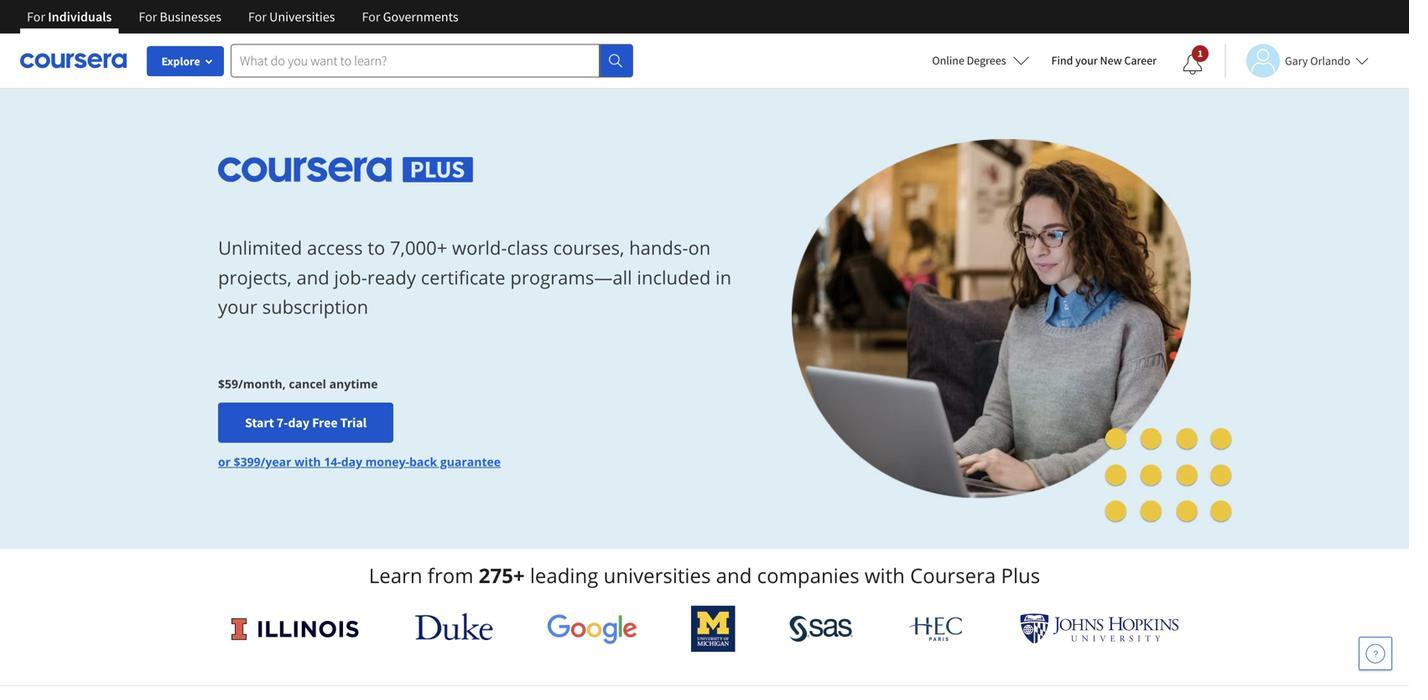 Task type: vqa. For each thing, say whether or not it's contained in the screenshot.
Learn from 275+ leading universities and companies with Coursera Plus
yes



Task type: locate. For each thing, give the bounding box(es) containing it.
1 vertical spatial with
[[865, 562, 905, 590]]

coursera plus image
[[218, 157, 474, 183]]

find your new career
[[1052, 53, 1157, 68]]

degrees
[[967, 53, 1006, 68]]

courses,
[[553, 235, 624, 261]]

online degrees
[[932, 53, 1006, 68]]

for businesses
[[139, 8, 221, 25]]

and up subscription
[[297, 265, 329, 290]]

/year
[[261, 454, 291, 470]]

your right find
[[1076, 53, 1098, 68]]

start 7-day free trial button
[[218, 403, 394, 443]]

world-
[[452, 235, 507, 261]]

cancel
[[289, 376, 326, 392]]

for left businesses
[[139, 8, 157, 25]]

What do you want to learn? text field
[[231, 44, 600, 78]]

/month,
[[238, 376, 286, 392]]

online degrees button
[[919, 42, 1043, 79]]

find your new career link
[[1043, 50, 1165, 71]]

leading
[[530, 562, 598, 590]]

0 horizontal spatial with
[[295, 454, 321, 470]]

1 vertical spatial day
[[341, 454, 362, 470]]

1 for from the left
[[27, 8, 45, 25]]

and
[[297, 265, 329, 290], [716, 562, 752, 590]]

3 for from the left
[[248, 8, 267, 25]]

show notifications image
[[1183, 55, 1203, 75]]

duke university image
[[415, 614, 493, 641]]

and inside unlimited access to 7,000+ world-class courses, hands-on projects, and job-ready certificate programs—all included in your subscription
[[297, 265, 329, 290]]

unlimited
[[218, 235, 302, 261]]

None search field
[[231, 44, 633, 78]]

for
[[27, 8, 45, 25], [139, 8, 157, 25], [248, 8, 267, 25], [362, 8, 380, 25]]

7,000+
[[390, 235, 447, 261]]

1 horizontal spatial and
[[716, 562, 752, 590]]

2 for from the left
[[139, 8, 157, 25]]

johns hopkins university image
[[1020, 614, 1179, 645]]

with left 14-
[[295, 454, 321, 470]]

free
[[312, 415, 338, 431]]

0 vertical spatial with
[[295, 454, 321, 470]]

included
[[637, 265, 711, 290]]

orlando
[[1310, 53, 1351, 68]]

day left money-
[[341, 454, 362, 470]]

subscription
[[262, 295, 368, 320]]

and up "university of michigan" image
[[716, 562, 752, 590]]

with
[[295, 454, 321, 470], [865, 562, 905, 590]]

google image
[[547, 614, 637, 645]]

gary orlando button
[[1225, 44, 1369, 78]]

for left universities
[[248, 8, 267, 25]]

0 horizontal spatial your
[[218, 295, 257, 320]]

$399
[[234, 454, 261, 470]]

for for universities
[[248, 8, 267, 25]]

for governments
[[362, 8, 459, 25]]

guarantee
[[440, 454, 501, 470]]

0 horizontal spatial day
[[288, 415, 310, 431]]

with left coursera
[[865, 562, 905, 590]]

day
[[288, 415, 310, 431], [341, 454, 362, 470]]

coursera
[[910, 562, 996, 590]]

individuals
[[48, 8, 112, 25]]

new
[[1100, 53, 1122, 68]]

or
[[218, 454, 231, 470]]

for left individuals
[[27, 8, 45, 25]]

anytime
[[329, 376, 378, 392]]

day left free
[[288, 415, 310, 431]]

1 vertical spatial your
[[218, 295, 257, 320]]

for for governments
[[362, 8, 380, 25]]

programs—all
[[510, 265, 632, 290]]

universities
[[269, 8, 335, 25]]

class
[[507, 235, 548, 261]]

your down projects,
[[218, 295, 257, 320]]

0 horizontal spatial and
[[297, 265, 329, 290]]

help center image
[[1366, 644, 1386, 664]]

1 horizontal spatial your
[[1076, 53, 1098, 68]]

start 7-day free trial
[[245, 415, 367, 431]]

0 vertical spatial day
[[288, 415, 310, 431]]

0 vertical spatial and
[[297, 265, 329, 290]]

ready
[[367, 265, 416, 290]]

for left governments
[[362, 8, 380, 25]]

certificate
[[421, 265, 506, 290]]

your
[[1076, 53, 1098, 68], [218, 295, 257, 320]]

$59 /month, cancel anytime
[[218, 376, 378, 392]]

money-
[[365, 454, 409, 470]]

4 for from the left
[[362, 8, 380, 25]]



Task type: describe. For each thing, give the bounding box(es) containing it.
start
[[245, 415, 274, 431]]

0 vertical spatial your
[[1076, 53, 1098, 68]]

career
[[1124, 53, 1157, 68]]

from
[[428, 562, 474, 590]]

your inside unlimited access to 7,000+ world-class courses, hands-on projects, and job-ready certificate programs—all included in your subscription
[[218, 295, 257, 320]]

universities
[[604, 562, 711, 590]]

projects,
[[218, 265, 292, 290]]

7-
[[277, 415, 288, 431]]

find
[[1052, 53, 1073, 68]]

$59
[[218, 376, 238, 392]]

job-
[[334, 265, 367, 290]]

sas image
[[789, 616, 853, 643]]

explore
[[161, 54, 200, 69]]

university of michigan image
[[691, 606, 735, 653]]

on
[[688, 235, 711, 261]]

1 vertical spatial and
[[716, 562, 752, 590]]

companies
[[757, 562, 859, 590]]

online
[[932, 53, 965, 68]]

gary orlando
[[1285, 53, 1351, 68]]

or $399 /year with 14-day money-back guarantee
[[218, 454, 501, 470]]

14-
[[324, 454, 341, 470]]

businesses
[[160, 8, 221, 25]]

to
[[368, 235, 385, 261]]

day inside button
[[288, 415, 310, 431]]

for for businesses
[[139, 8, 157, 25]]

banner navigation
[[13, 0, 472, 34]]

access
[[307, 235, 363, 261]]

1
[[1198, 47, 1203, 60]]

1 horizontal spatial with
[[865, 562, 905, 590]]

plus
[[1001, 562, 1040, 590]]

hec paris image
[[907, 612, 966, 647]]

governments
[[383, 8, 459, 25]]

for universities
[[248, 8, 335, 25]]

for individuals
[[27, 8, 112, 25]]

back
[[409, 454, 437, 470]]

275+
[[479, 562, 525, 590]]

unlimited access to 7,000+ world-class courses, hands-on projects, and job-ready certificate programs—all included in your subscription
[[218, 235, 732, 320]]

explore button
[[147, 46, 224, 76]]

learn
[[369, 562, 422, 590]]

in
[[716, 265, 732, 290]]

for for individuals
[[27, 8, 45, 25]]

university of illinois at urbana-champaign image
[[230, 616, 361, 643]]

hands-
[[629, 235, 688, 261]]

coursera image
[[20, 47, 127, 74]]

1 button
[[1169, 44, 1216, 85]]

gary
[[1285, 53, 1308, 68]]

trial
[[340, 415, 367, 431]]

1 horizontal spatial day
[[341, 454, 362, 470]]

learn from 275+ leading universities and companies with coursera plus
[[369, 562, 1040, 590]]



